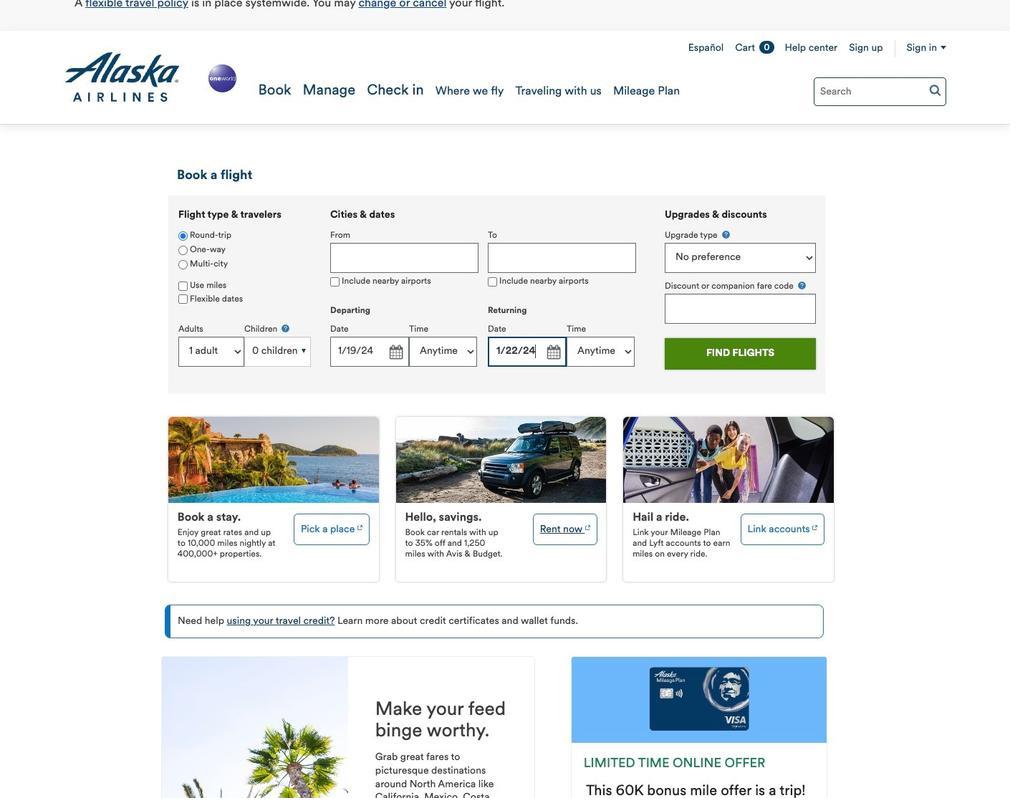 Task type: describe. For each thing, give the bounding box(es) containing it.
header nav bar navigation
[[0, 31, 1011, 125]]

alaska airlines logo image
[[64, 52, 181, 103]]

2 horizontal spatial group
[[665, 229, 817, 324]]

photo of a hotel with a swimming pool and palm trees image
[[168, 417, 379, 503]]

photo of an suv driving towards a mountain image
[[396, 417, 607, 503]]

1   radio from the top
[[179, 231, 188, 241]]

Search text field
[[814, 77, 947, 106]]

1 horizontal spatial group
[[330, 210, 646, 380]]

oneworld logo image
[[206, 62, 239, 95]]

search button image
[[930, 84, 942, 96]]

rent now image
[[585, 520, 590, 533]]

2 open datepicker image from the left
[[543, 343, 563, 363]]

3   radio from the top
[[179, 260, 188, 269]]



Task type: locate. For each thing, give the bounding box(es) containing it.
book rides image
[[813, 520, 818, 533]]

book a stay image
[[358, 520, 363, 533]]

None text field
[[330, 243, 479, 273]]

2 vertical spatial   radio
[[179, 260, 188, 269]]

  checkbox
[[179, 281, 188, 291]]

0 horizontal spatial open datepicker image
[[386, 343, 406, 363]]

1 open datepicker image from the left
[[386, 343, 406, 363]]

None checkbox
[[488, 277, 498, 287]]

2   radio from the top
[[179, 246, 188, 255]]

1 horizontal spatial open datepicker image
[[543, 343, 563, 363]]

  radio
[[179, 231, 188, 241], [179, 246, 188, 255], [179, 260, 188, 269]]

0 vertical spatial   radio
[[179, 231, 188, 241]]

group
[[168, 196, 320, 386], [330, 210, 646, 380], [665, 229, 817, 324]]

None submit
[[665, 338, 817, 370]]

None checkbox
[[330, 277, 340, 287], [179, 295, 188, 304], [330, 277, 340, 287], [179, 295, 188, 304]]

open datepicker image
[[386, 343, 406, 363], [543, 343, 563, 363]]

some kids opening a door image
[[624, 417, 834, 503]]

None text field
[[488, 243, 637, 273], [665, 294, 817, 324], [330, 337, 409, 367], [488, 337, 567, 367], [488, 243, 637, 273], [665, 294, 817, 324], [330, 337, 409, 367], [488, 337, 567, 367]]

option group
[[179, 229, 311, 272]]

0 horizontal spatial group
[[168, 196, 320, 386]]

1 vertical spatial   radio
[[179, 246, 188, 255]]



Task type: vqa. For each thing, say whether or not it's contained in the screenshot.
grid at the bottom left
no



